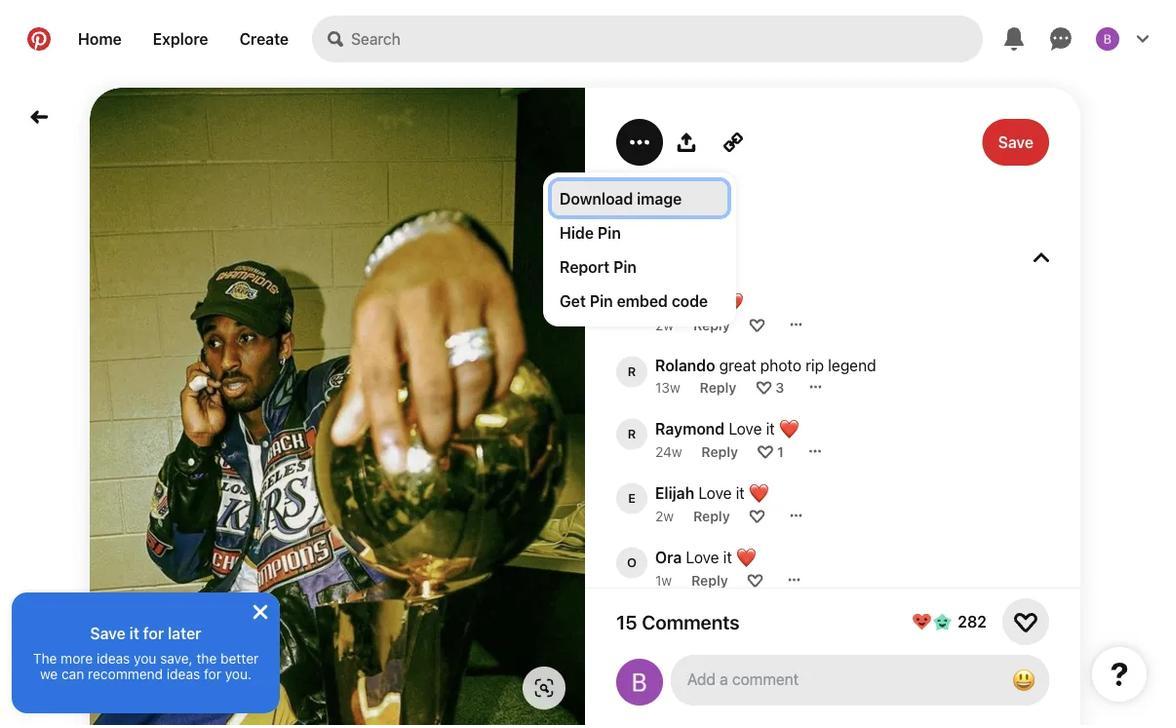 Task type: describe. For each thing, give the bounding box(es) containing it.
react image for ora love it ❤️
[[748, 572, 763, 588]]

later
[[168, 624, 201, 643]]

we
[[40, 666, 58, 683]]

save for save it for later the more ideas you save, the better we can recommend ideas for you.
[[90, 624, 126, 643]]

hide pin
[[560, 223, 621, 242]]

15
[[616, 611, 637, 634]]

more
[[61, 650, 93, 666]]

4w
[[655, 701, 674, 717]]

reply button for ora
[[691, 572, 728, 588]]

reply button for m
[[693, 317, 730, 333]]

jr
[[712, 677, 731, 695]]

better
[[221, 650, 259, 666]]

m image
[[616, 292, 647, 323]]

raymond love it ❤️
[[655, 419, 795, 438]]

rolando
[[655, 356, 715, 375]]

elijah
[[655, 484, 694, 502]]

report pin
[[560, 257, 637, 276]]

reply for raymond
[[702, 443, 738, 460]]

❤️ for s love it ❤️
[[718, 612, 734, 631]]

reply for rolando
[[700, 379, 737, 395]]

ora
[[655, 548, 682, 567]]

❤️ for m love it ❤️
[[724, 293, 739, 311]]

you
[[134, 650, 156, 666]]

love for ora
[[686, 548, 719, 567]]

legend
[[828, 356, 876, 375]]

home link
[[62, 16, 137, 62]]

elijah image
[[616, 483, 647, 514]]

s link
[[655, 612, 664, 631]]

the
[[33, 650, 57, 666]]

❤️ for ora love it ❤️
[[736, 548, 752, 567]]

pin for get
[[590, 292, 613, 310]]

raymond link
[[655, 419, 725, 438]]

elijah link
[[655, 484, 694, 502]]

react image left 1 button
[[758, 444, 773, 459]]

explore
[[153, 30, 208, 48]]

reply button for raymond
[[702, 443, 738, 460]]

get
[[560, 292, 586, 310]]

rolando link
[[655, 356, 715, 375]]

ora image
[[616, 548, 647, 579]]

report
[[560, 257, 610, 276]]

15 comments
[[616, 611, 740, 634]]

282
[[958, 613, 987, 631]]

save for save
[[998, 133, 1034, 152]]

expand icon image
[[1034, 249, 1049, 265]]

s
[[655, 612, 664, 631]]

love for elijah
[[699, 484, 732, 502]]

ora link
[[655, 548, 682, 567]]

cle
[[679, 677, 708, 695]]

photo
[[760, 356, 802, 375]]

can
[[61, 666, 84, 683]]

save,
[[160, 650, 193, 666]]

s image
[[616, 612, 647, 643]]

Add a comment field
[[688, 670, 989, 688]]

/rj
[[735, 677, 759, 695]]

download image
[[560, 189, 682, 208]]

great
[[719, 356, 756, 375]]

1w
[[655, 572, 672, 588]]

0 horizontal spatial ideas
[[96, 650, 130, 666]]

it for m love it ❤️
[[711, 293, 719, 311]]

comments button
[[616, 246, 1049, 269]]

reply button for elijah
[[693, 508, 730, 524]]

b0bth3builder2k23 image
[[616, 659, 663, 706]]

cj cle jr /rj ray jr/jaron image
[[616, 676, 647, 707]]

search icon image
[[328, 31, 343, 47]]

ray
[[763, 677, 793, 695]]

0 vertical spatial for
[[143, 624, 164, 643]]

raymond
[[655, 419, 725, 438]]

love for raymond
[[729, 419, 762, 438]]

react image for elijah love it ❤️
[[750, 508, 765, 524]]

reply button down the jr
[[694, 701, 730, 717]]

it for raymond love it ❤️
[[766, 419, 775, 438]]



Task type: vqa. For each thing, say whether or not it's contained in the screenshot.
'Elijah'
yes



Task type: locate. For each thing, give the bounding box(es) containing it.
it for elijah love it ❤️
[[736, 484, 745, 502]]

save inside save it for later the more ideas you save, the better we can recommend ideas for you.
[[90, 624, 126, 643]]

0 horizontal spatial save
[[90, 624, 126, 643]]

0 vertical spatial pin
[[598, 223, 621, 242]]

for left the you.
[[204, 666, 221, 683]]

save it for later the more ideas you save, the better we can recommend ideas for you.
[[33, 624, 259, 683]]

explore link
[[137, 16, 224, 62]]

love for s
[[668, 612, 701, 631]]

1 button
[[777, 443, 784, 460]]

13w
[[655, 379, 680, 395]]

reply down m love it ❤️ at the top right of the page
[[693, 317, 730, 333]]

home
[[78, 30, 122, 48]]

bob builder image
[[1096, 27, 1119, 51]]

Search text field
[[351, 16, 983, 62]]

❤️ down elijah love it ❤️
[[736, 548, 752, 567]]

1 vertical spatial pin
[[613, 257, 637, 276]]

pin up get pin embed code
[[613, 257, 637, 276]]

pin
[[598, 223, 621, 242], [613, 257, 637, 276], [590, 292, 613, 310]]

reply for m
[[693, 317, 730, 333]]

m love it ❤️
[[655, 293, 739, 311]]

reply down great
[[700, 379, 737, 395]]

it
[[711, 293, 719, 311], [766, 419, 775, 438], [736, 484, 745, 502], [723, 548, 732, 567], [705, 612, 714, 631], [129, 624, 139, 643]]

1 horizontal spatial for
[[204, 666, 221, 683]]

for up you
[[143, 624, 164, 643]]

reply down raymond love it ❤️
[[702, 443, 738, 460]]

pin for hide
[[598, 223, 621, 242]]

save button
[[983, 119, 1049, 166], [983, 119, 1049, 166]]

image
[[637, 189, 682, 208]]

2 vertical spatial pin
[[590, 292, 613, 310]]

it for s love it ❤️
[[705, 612, 714, 631]]

for
[[143, 624, 164, 643], [204, 666, 221, 683]]

1 horizontal spatial ideas
[[167, 666, 200, 683]]

create link
[[224, 16, 304, 62]]

rolando great photo rip legend
[[655, 356, 876, 375]]

react image down cj cle jr /rj ray jr/jaron link
[[750, 701, 765, 717]]

❤️ right 'code'
[[724, 293, 739, 311]]

love right elijah link
[[699, 484, 732, 502]]

react image down elijah love it ❤️
[[750, 508, 765, 524]]

react image for m love it ❤️
[[750, 317, 765, 333]]

code
[[672, 292, 708, 310]]

it down react icon on the bottom
[[766, 419, 775, 438]]

reply
[[693, 317, 730, 333], [700, 379, 737, 395], [702, 443, 738, 460], [693, 508, 730, 524], [691, 572, 728, 588], [694, 701, 730, 717]]

pin right get
[[590, 292, 613, 310]]

1
[[777, 443, 784, 460]]

love
[[673, 293, 706, 311], [729, 419, 762, 438], [699, 484, 732, 502], [686, 548, 719, 567], [668, 612, 701, 631]]

it right ora link
[[723, 548, 732, 567]]

love right ora
[[686, 548, 719, 567]]

react image down ora love it ❤️
[[748, 572, 763, 588]]

ora love it ❤️
[[655, 548, 752, 567]]

2w down elijah link
[[655, 508, 674, 524]]

react image
[[756, 379, 772, 395]]

❤️ for raymond love it ❤️
[[779, 419, 795, 438]]

it right elijah link
[[736, 484, 745, 502]]

reply button for rolando
[[700, 379, 737, 395]]

24w
[[655, 443, 682, 460]]

rolando image
[[616, 356, 647, 388]]

❤️ up the jr
[[718, 612, 734, 631]]

rip
[[806, 356, 824, 375]]

reply down ora love it ❤️
[[691, 572, 728, 588]]

❤️
[[724, 293, 739, 311], [779, 419, 795, 438], [749, 484, 764, 502], [736, 548, 752, 567], [718, 612, 734, 631]]

ideas down later
[[167, 666, 200, 683]]

1 vertical spatial for
[[204, 666, 221, 683]]

ideas
[[96, 650, 130, 666], [167, 666, 200, 683]]

embed
[[617, 292, 668, 310]]

save
[[998, 133, 1034, 152], [90, 624, 126, 643]]

0 horizontal spatial for
[[143, 624, 164, 643]]

react image up rolando great photo rip legend on the right
[[750, 317, 765, 333]]

reply for ora
[[691, 572, 728, 588]]

it for ora love it ❤️
[[723, 548, 732, 567]]

it right 'code'
[[711, 293, 719, 311]]

download
[[560, 189, 633, 208]]

you.
[[225, 666, 252, 683]]

love right the 'm' link
[[673, 293, 706, 311]]

the
[[196, 650, 217, 666]]

3 button
[[776, 379, 784, 395]]

reply button down ora love it ❤️
[[691, 572, 728, 588]]

reply button
[[693, 317, 730, 333], [700, 379, 737, 395], [702, 443, 738, 460], [693, 508, 730, 524], [691, 572, 728, 588], [694, 701, 730, 717]]

love down react icon on the bottom
[[729, 419, 762, 438]]

❤️ for elijah love it ❤️
[[749, 484, 764, 502]]

1 vertical spatial save
[[90, 624, 126, 643]]

comments up m
[[616, 246, 714, 269]]

ideas left you
[[96, 650, 130, 666]]

pin right the hide
[[598, 223, 621, 242]]

reply button down raymond love it ❤️
[[702, 443, 738, 460]]

reaction image
[[1014, 610, 1038, 634]]

2w
[[655, 317, 674, 333], [655, 508, 674, 524]]

love for m
[[673, 293, 706, 311]]

3
[[776, 379, 784, 395]]

download image menu item
[[552, 181, 728, 216]]

reply for elijah
[[693, 508, 730, 524]]

it inside save it for later the more ideas you save, the better we can recommend ideas for you.
[[129, 624, 139, 643]]

0 vertical spatial save
[[998, 133, 1034, 152]]

1 2w from the top
[[655, 317, 674, 333]]

click to shop image
[[534, 679, 554, 698]]

cj
[[655, 677, 675, 695]]

0 vertical spatial comments
[[616, 246, 714, 269]]

2w for elijah
[[655, 508, 674, 524]]

react image
[[750, 317, 765, 333], [758, 444, 773, 459], [750, 508, 765, 524], [748, 572, 763, 588], [750, 701, 765, 717]]

love right s link
[[668, 612, 701, 631]]

2w down m
[[655, 317, 674, 333]]

comments down the 1w
[[642, 611, 740, 634]]

1 vertical spatial comments
[[642, 611, 740, 634]]

reply button down great
[[700, 379, 737, 395]]

pin for report
[[613, 257, 637, 276]]

get pin embed code
[[560, 292, 708, 310]]

😃
[[1012, 666, 1036, 694]]

❤️ up 1 button
[[779, 419, 795, 438]]

😃 button
[[671, 655, 1049, 706], [1004, 661, 1043, 700]]

2w for m
[[655, 317, 674, 333]]

jr/jaron
[[797, 677, 873, 695]]

cj cle jr /rj ray jr/jaron link
[[655, 677, 873, 695]]

s love it ❤️
[[655, 612, 734, 631]]

hide
[[560, 223, 594, 242]]

m
[[655, 293, 669, 311]]

1 horizontal spatial save
[[998, 133, 1034, 152]]

comments
[[616, 246, 714, 269], [642, 611, 740, 634]]

reply down the jr
[[694, 701, 730, 717]]

❤️ down raymond love it ❤️
[[749, 484, 764, 502]]

reply down elijah love it ❤️
[[693, 508, 730, 524]]

create
[[239, 30, 289, 48]]

1 vertical spatial 2w
[[655, 508, 674, 524]]

it right s link
[[705, 612, 714, 631]]

0 vertical spatial 2w
[[655, 317, 674, 333]]

m link
[[655, 293, 669, 311]]

2 2w from the top
[[655, 508, 674, 524]]

cj cle jr /rj ray jr/jaron
[[655, 677, 873, 695]]

elijah love it ❤️
[[655, 484, 764, 502]]

reply button down elijah love it ❤️
[[693, 508, 730, 524]]

it up you
[[129, 624, 139, 643]]

reply button down m love it ❤️ at the top right of the page
[[693, 317, 730, 333]]

raymond image
[[616, 419, 647, 450]]

recommend
[[88, 666, 163, 683]]



